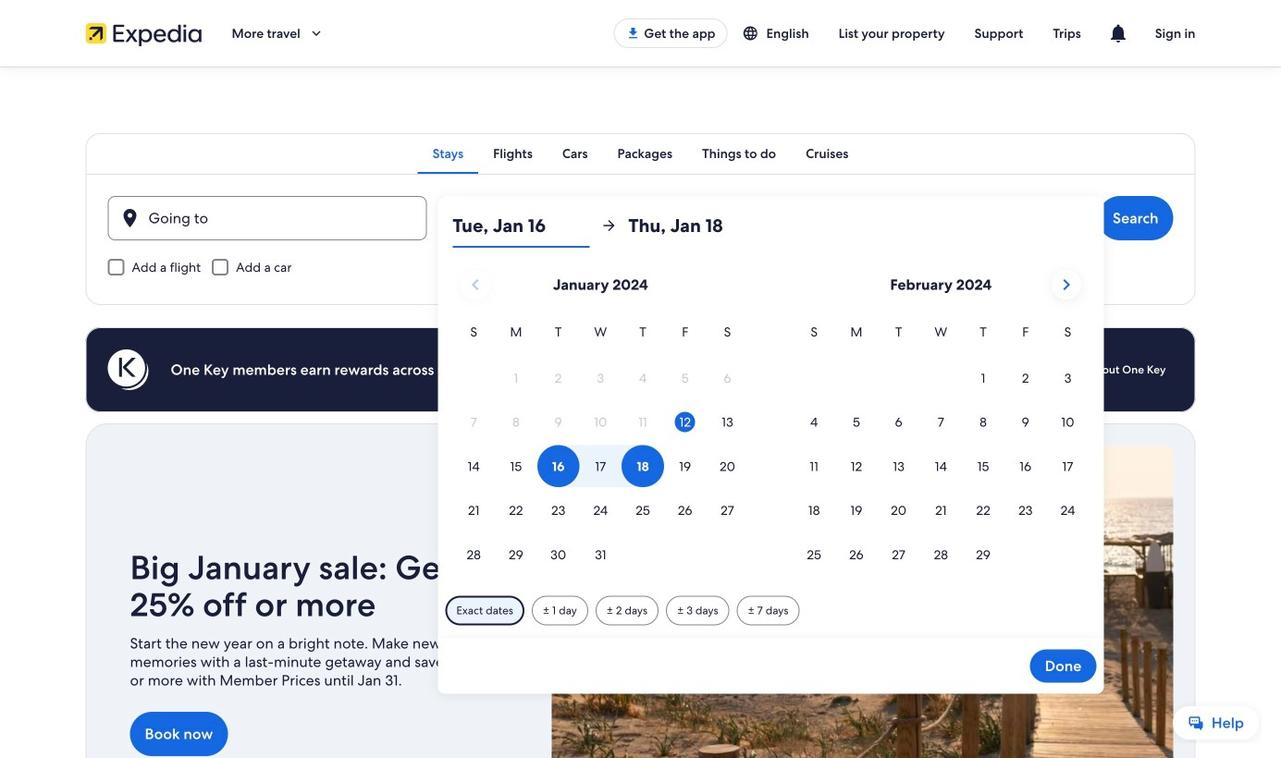 Task type: locate. For each thing, give the bounding box(es) containing it.
communication center icon image
[[1108, 22, 1130, 44]]

more travel image
[[308, 25, 325, 42]]

small image
[[743, 25, 767, 42]]

main content
[[0, 67, 1282, 759]]

next month image
[[1056, 274, 1078, 296]]

january 2024 element
[[453, 322, 749, 578]]

expedia logo image
[[86, 20, 202, 46]]

application
[[453, 263, 1090, 578]]

previous month image
[[465, 274, 487, 296]]

tab list
[[86, 133, 1196, 174]]



Task type: vqa. For each thing, say whether or not it's contained in the screenshot.
March 2024 element
no



Task type: describe. For each thing, give the bounding box(es) containing it.
today element
[[675, 412, 696, 433]]

february 2024 element
[[793, 322, 1090, 578]]

download the app button image
[[626, 26, 641, 41]]

directional image
[[601, 217, 618, 234]]



